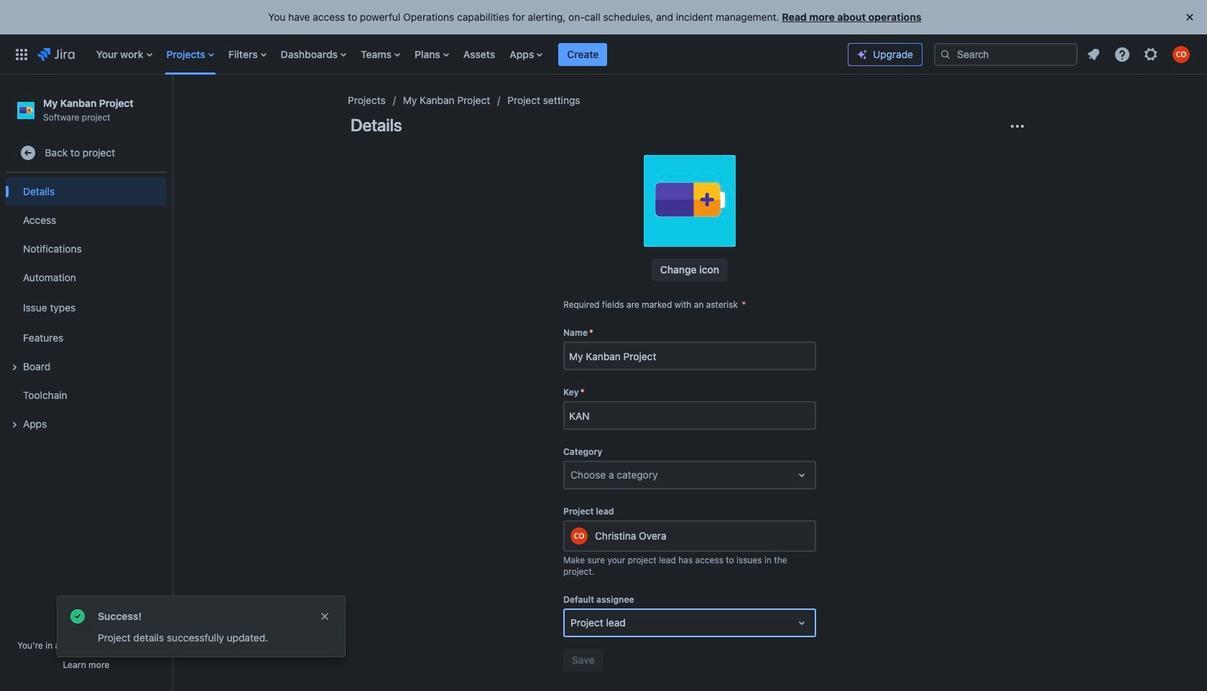 Task type: locate. For each thing, give the bounding box(es) containing it.
alert
[[57, 597, 345, 657]]

Search field
[[934, 43, 1078, 66]]

2 open image from the top
[[793, 615, 811, 632]]

1 vertical spatial dismiss image
[[319, 612, 331, 623]]

None field
[[565, 344, 815, 369], [565, 403, 815, 429], [565, 344, 815, 369], [565, 403, 815, 429]]

banner
[[0, 34, 1207, 75]]

primary element
[[9, 34, 848, 74]]

list item
[[559, 34, 607, 74]]

appswitcher icon image
[[13, 46, 30, 63]]

dismiss image
[[1181, 9, 1199, 26], [319, 612, 331, 623]]

0 vertical spatial open image
[[793, 467, 811, 484]]

1 open image from the top
[[793, 467, 811, 484]]

list
[[89, 34, 848, 74], [1081, 41, 1199, 67]]

group
[[6, 173, 167, 443]]

help image
[[1114, 46, 1131, 63]]

None text field
[[571, 469, 573, 483]]

open image
[[793, 467, 811, 484], [793, 615, 811, 632]]

success image
[[69, 609, 86, 626]]

more image
[[1009, 118, 1026, 135]]

0 horizontal spatial list
[[89, 34, 848, 74]]

1 vertical spatial expand image
[[6, 417, 23, 434]]

group inside sidebar element
[[6, 173, 167, 443]]

0 horizontal spatial dismiss image
[[319, 612, 331, 623]]

sidebar navigation image
[[157, 92, 188, 121]]

None search field
[[934, 43, 1078, 66]]

0 vertical spatial expand image
[[6, 359, 23, 377]]

expand image
[[6, 359, 23, 377], [6, 417, 23, 434]]

1 vertical spatial open image
[[793, 615, 811, 632]]

settings image
[[1143, 46, 1160, 63]]

0 vertical spatial dismiss image
[[1181, 9, 1199, 26]]

jira image
[[37, 46, 75, 63], [37, 46, 75, 63]]



Task type: vqa. For each thing, say whether or not it's contained in the screenshot.
main content
no



Task type: describe. For each thing, give the bounding box(es) containing it.
1 horizontal spatial list
[[1081, 41, 1199, 67]]

search image
[[940, 49, 951, 60]]

2 expand image from the top
[[6, 417, 23, 434]]

sidebar element
[[0, 75, 172, 692]]

your profile and settings image
[[1173, 46, 1190, 63]]

1 horizontal spatial dismiss image
[[1181, 9, 1199, 26]]

notifications image
[[1085, 46, 1102, 63]]

project avatar image
[[644, 155, 736, 247]]

1 expand image from the top
[[6, 359, 23, 377]]



